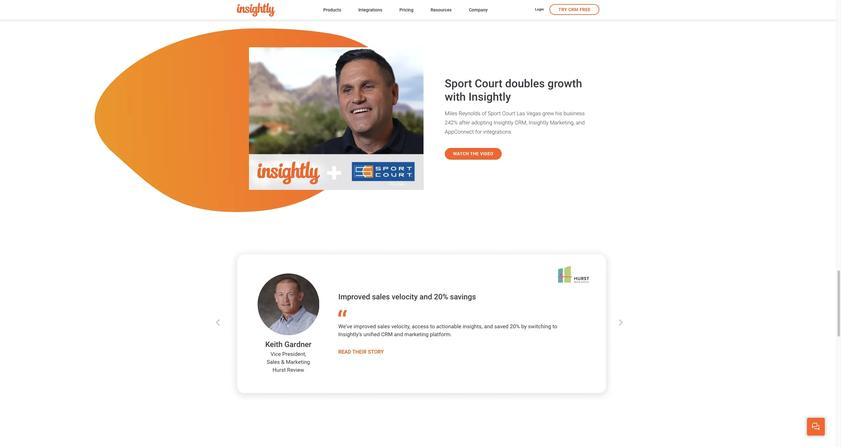 Task type: locate. For each thing, give the bounding box(es) containing it.
integrations link
[[359, 6, 382, 15]]

crm,
[[515, 120, 528, 126]]

1 vertical spatial sport
[[488, 111, 501, 117]]

1 vertical spatial crm
[[381, 332, 393, 338]]

sales left velocity
[[372, 293, 390, 302]]

adopting
[[472, 120, 492, 126]]

marketing
[[286, 359, 310, 366]]

1 horizontal spatial 20%
[[510, 324, 520, 330]]

1 horizontal spatial sport
[[488, 111, 501, 117]]

company
[[469, 7, 488, 12]]

court left las
[[502, 111, 516, 117]]

0 horizontal spatial sport
[[445, 77, 472, 90]]

velocity,
[[391, 324, 410, 330]]

court
[[475, 77, 503, 90], [502, 111, 516, 117]]

sport court doubles growth with insightly
[[445, 77, 582, 104]]

20% inside we've improved sales velocity, access to actionable insights, and saved 20% by switching to insightly's unified crm and marketing platform.
[[510, 324, 520, 330]]

242%
[[445, 120, 458, 126]]

velocity
[[392, 293, 418, 302]]

1 vertical spatial sales
[[377, 324, 390, 330]]

crm right try
[[569, 7, 579, 12]]

the
[[470, 152, 479, 157]]

miles reynolds of sport court las vegas grew his business 242% after adopting insightly crm, insightly marketing, and appconnect for integrations.
[[445, 111, 585, 135]]

court up the of
[[475, 77, 503, 90]]

1 to from the left
[[430, 324, 435, 330]]

read
[[338, 350, 351, 356]]

marketing
[[404, 332, 429, 338]]

0 horizontal spatial crm
[[381, 332, 393, 338]]

improved sales velocity and 20% savings
[[338, 293, 476, 302]]

login link
[[535, 7, 544, 13]]

20% left "savings"
[[434, 293, 448, 302]]

insightly's
[[338, 332, 362, 338]]

insightly logo link
[[237, 3, 313, 17]]

try crm free
[[559, 7, 591, 12]]

to up platform.
[[430, 324, 435, 330]]

2 to from the left
[[553, 324, 557, 330]]

0 vertical spatial crm
[[569, 7, 579, 12]]

try crm free link
[[550, 4, 600, 15]]

insightly up integrations. at the right
[[494, 120, 514, 126]]

insightly down vegas at the top of the page
[[529, 120, 549, 126]]

by
[[521, 324, 527, 330]]

marketing,
[[550, 120, 575, 126]]

insightly up the of
[[469, 91, 511, 104]]

1 horizontal spatial to
[[553, 324, 557, 330]]

and right velocity
[[420, 293, 432, 302]]

pricing
[[400, 7, 414, 12]]

sport right the of
[[488, 111, 501, 117]]

sport up with
[[445, 77, 472, 90]]

20%
[[434, 293, 448, 302], [510, 324, 520, 330]]

20% left by
[[510, 324, 520, 330]]

sales up unified at the bottom of page
[[377, 324, 390, 330]]

1 vertical spatial 20%
[[510, 324, 520, 330]]

platform.
[[430, 332, 452, 338]]

vegas
[[527, 111, 541, 117]]

quote orange image
[[338, 310, 347, 317]]

crm inside button
[[569, 7, 579, 12]]

sales
[[372, 293, 390, 302], [377, 324, 390, 330]]

reynolds
[[459, 111, 481, 117]]

gardner
[[284, 341, 311, 350]]

las
[[517, 111, 525, 117]]

201105 hurst logo 2020 image
[[558, 266, 589, 283]]

0 vertical spatial sales
[[372, 293, 390, 302]]

and
[[576, 120, 585, 126], [420, 293, 432, 302], [484, 324, 493, 330], [394, 332, 403, 338]]

savings
[[450, 293, 476, 302]]

hurst
[[273, 367, 286, 374]]

sales inside we've improved sales velocity, access to actionable insights, and saved 20% by switching to insightly's unified crm and marketing platform.
[[377, 324, 390, 330]]

after
[[459, 120, 470, 126]]

for
[[475, 129, 482, 135]]

we've improved sales velocity, access to actionable insights, and saved 20% by switching to insightly's unified crm and marketing platform.
[[338, 324, 557, 338]]

with
[[445, 91, 466, 104]]

miles
[[445, 111, 458, 117]]

0 vertical spatial 20%
[[434, 293, 448, 302]]

resources link
[[431, 6, 452, 15]]

0 horizontal spatial to
[[430, 324, 435, 330]]

to right switching
[[553, 324, 557, 330]]

to
[[430, 324, 435, 330], [553, 324, 557, 330]]

crm right unified at the bottom of page
[[381, 332, 393, 338]]

products
[[323, 7, 341, 12]]

&
[[281, 359, 284, 366]]

try crm free button
[[550, 4, 600, 15]]

1 vertical spatial court
[[502, 111, 516, 117]]

company link
[[469, 6, 488, 15]]

0 vertical spatial sport
[[445, 77, 472, 90]]

login
[[535, 7, 544, 12]]

integrations
[[359, 7, 382, 12]]

court inside 'miles reynolds of sport court las vegas grew his business 242% after adopting insightly crm, insightly marketing, and appconnect for integrations.'
[[502, 111, 516, 117]]

insightly
[[469, 91, 511, 104], [494, 120, 514, 126], [529, 120, 549, 126]]

0 vertical spatial court
[[475, 77, 503, 90]]

and down business
[[576, 120, 585, 126]]

1 horizontal spatial crm
[[569, 7, 579, 12]]

sport
[[445, 77, 472, 90], [488, 111, 501, 117]]

crm
[[569, 7, 579, 12], [381, 332, 393, 338]]



Task type: vqa. For each thing, say whether or not it's contained in the screenshot.
Enterprise
no



Task type: describe. For each thing, give the bounding box(es) containing it.
vice
[[270, 351, 281, 358]]

read their story
[[338, 350, 384, 356]]

integrations.
[[483, 129, 513, 135]]

watch the video
[[453, 152, 494, 157]]

actionable
[[436, 324, 461, 330]]

video
[[480, 152, 494, 157]]

insights,
[[463, 324, 483, 330]]

grew
[[543, 111, 554, 117]]

crm inside we've improved sales velocity, access to actionable insights, and saved 20% by switching to insightly's unified crm and marketing platform.
[[381, 332, 393, 338]]

keith gardner image
[[257, 274, 319, 336]]

and down velocity,
[[394, 332, 403, 338]]

improved
[[354, 324, 376, 330]]

insightly logo image
[[237, 3, 275, 17]]

free
[[580, 7, 591, 12]]

switching
[[528, 324, 551, 330]]

products link
[[323, 6, 341, 15]]

keith
[[265, 341, 283, 350]]

insightly inside the sport court doubles growth with insightly
[[469, 91, 511, 104]]

sport inside the sport court doubles growth with insightly
[[445, 77, 472, 90]]

court inside the sport court doubles growth with insightly
[[475, 77, 503, 90]]

business
[[564, 111, 585, 117]]

his
[[556, 111, 562, 117]]

appconnect
[[445, 129, 474, 135]]

watch
[[453, 152, 469, 157]]

0 horizontal spatial 20%
[[434, 293, 448, 302]]

try
[[559, 7, 567, 12]]

access
[[412, 324, 429, 330]]

saved
[[494, 324, 509, 330]]

growth
[[548, 77, 582, 90]]

improved
[[338, 293, 370, 302]]

unified
[[363, 332, 380, 338]]

keith gardner vice president, sales & marketing hurst review
[[265, 341, 311, 374]]

sport inside 'miles reynolds of sport court las vegas grew his business 242% after adopting insightly crm, insightly marketing, and appconnect for integrations.'
[[488, 111, 501, 117]]

resources
[[431, 7, 452, 12]]

president,
[[282, 351, 306, 358]]

story
[[368, 350, 384, 356]]

sales
[[267, 359, 280, 366]]

read their story link
[[338, 349, 384, 357]]

and inside 'miles reynolds of sport court las vegas grew his business 242% after adopting insightly crm, insightly marketing, and appconnect for integrations.'
[[576, 120, 585, 126]]

review
[[287, 367, 304, 374]]

we've
[[338, 324, 352, 330]]

and left saved
[[484, 324, 493, 330]]

of
[[482, 111, 487, 117]]

doubles
[[505, 77, 545, 90]]

pricing link
[[400, 6, 414, 15]]

their
[[352, 350, 367, 356]]

website thumbnail sportcourt smiling image
[[249, 47, 424, 190]]



